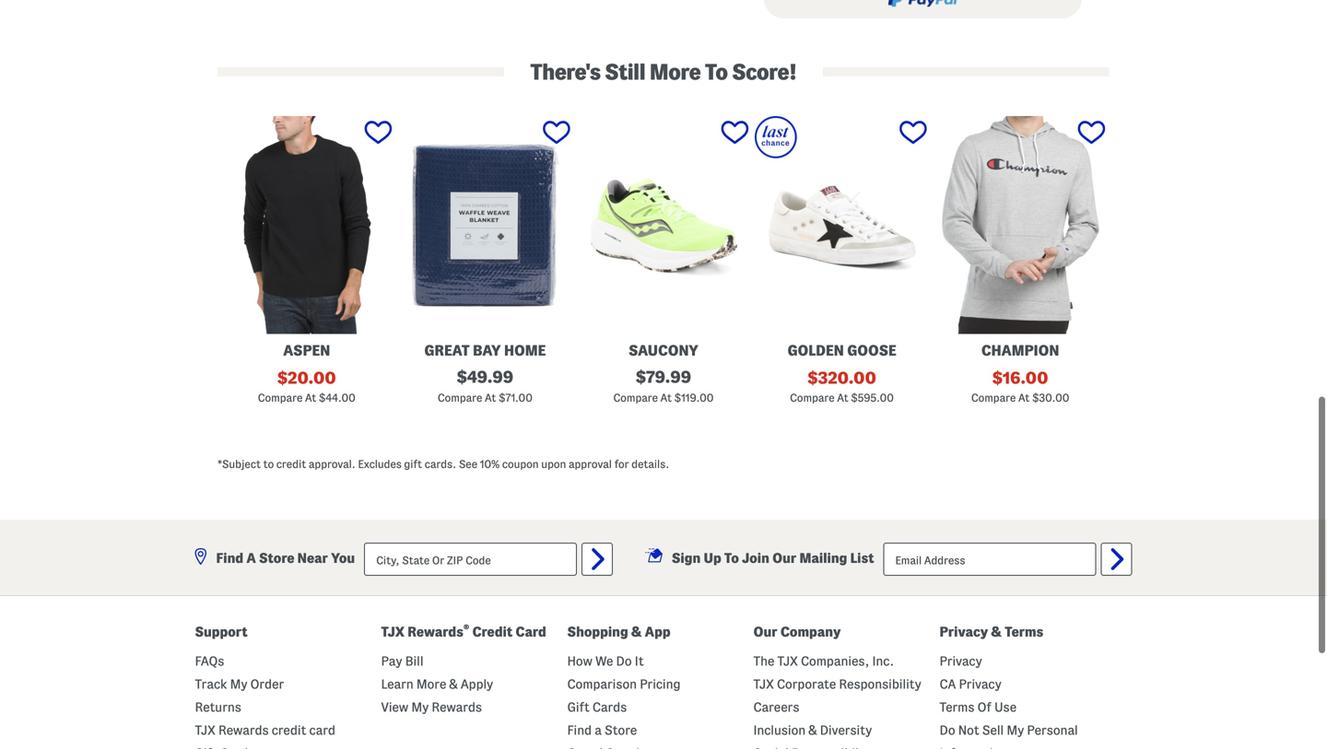 Task type: locate. For each thing, give the bounding box(es) containing it.
at for 320.00
[[837, 392, 849, 404]]

1 vertical spatial more
[[417, 678, 446, 691]]

golden
[[788, 342, 844, 358]]

rewards
[[408, 625, 463, 640], [432, 701, 482, 714], [218, 724, 269, 737]]

1 vertical spatial my
[[411, 701, 429, 714]]

at down '20.00'
[[305, 392, 316, 404]]

2 vertical spatial privacy
[[959, 678, 1002, 691]]

inclusion & diversity link
[[754, 724, 872, 737]]

my right "sell"
[[1007, 724, 1024, 737]]

0 vertical spatial more
[[650, 60, 701, 84]]

tjx corporate responsibility link
[[754, 678, 922, 691]]

cotton waffle weave blanket image
[[398, 116, 572, 334]]

how
[[567, 654, 593, 668]]

our up the at the bottom of page
[[754, 625, 778, 640]]

privacy link
[[940, 654, 982, 668]]

coupon
[[502, 459, 539, 470]]

we
[[596, 654, 613, 668]]

privacy
[[940, 625, 988, 640], [940, 654, 982, 668], [959, 678, 1002, 691]]

1 vertical spatial rewards
[[432, 701, 482, 714]]

careers link
[[754, 701, 800, 714]]

tjx down returns link
[[195, 724, 216, 737]]

do
[[616, 654, 632, 668], [940, 724, 956, 737]]

compare for 79.99
[[613, 392, 658, 404]]

rewards down the learn more & apply link
[[432, 701, 482, 714]]

rewards up bill
[[408, 625, 463, 640]]

0 vertical spatial store
[[259, 551, 294, 566]]

credit left card at left bottom
[[272, 724, 306, 737]]

0 vertical spatial do
[[616, 654, 632, 668]]

privacy up privacy link
[[940, 625, 988, 640]]

privacy & terms
[[940, 625, 1044, 640]]

compare inside 79.99 compare at 119.00
[[613, 392, 658, 404]]

do inside the privacy ca privacy terms of use do not sell my personal information
[[940, 724, 956, 737]]

careers
[[754, 701, 800, 714]]

4 at from the left
[[837, 392, 849, 404]]

see
[[459, 459, 478, 470]]

find a store near you
[[216, 551, 355, 566]]

responsibility
[[839, 678, 922, 691]]

tjx up pay in the bottom left of the page
[[381, 625, 405, 640]]

*subject
[[218, 459, 261, 470]]

at down 16.00
[[1019, 392, 1030, 404]]

gift cards link
[[567, 701, 627, 714]]

*subject to credit approval. excludes gift cards. see 10% coupon upon approval for details.
[[218, 459, 669, 470]]

2 horizontal spatial my
[[1007, 724, 1024, 737]]

1 horizontal spatial do
[[940, 724, 956, 737]]

0 horizontal spatial find
[[216, 551, 243, 566]]

0 horizontal spatial more
[[417, 678, 446, 691]]

rewards inside the faqs track my order returns tjx rewards credit card
[[218, 724, 269, 737]]

credit right to
[[276, 459, 306, 470]]

support
[[195, 625, 248, 640]]

privacy ca privacy terms of use do not sell my personal information
[[940, 654, 1078, 749]]

at down 320.00 on the right of the page
[[837, 392, 849, 404]]

the tjx companies, inc. link
[[754, 654, 894, 668]]

compare for 49.99
[[438, 392, 482, 404]]

0 vertical spatial credit
[[276, 459, 306, 470]]

tjx down the at the bottom of page
[[754, 678, 774, 691]]

more up view my rewards link
[[417, 678, 446, 691]]

join
[[742, 551, 770, 566]]

& left apply
[[449, 678, 458, 691]]

store right 'a'
[[605, 724, 637, 737]]

aspen
[[283, 342, 330, 358]]

tjx right the at the bottom of page
[[778, 654, 798, 668]]

there's still more to score!
[[530, 60, 797, 84]]

compare down 79.99
[[613, 392, 658, 404]]

0 horizontal spatial terms
[[940, 701, 975, 714]]

company
[[781, 625, 841, 640]]

1 horizontal spatial my
[[411, 701, 429, 714]]

shopping & app
[[567, 625, 671, 640]]

sign
[[672, 551, 701, 566]]

store
[[259, 551, 294, 566], [605, 724, 637, 737]]

app
[[645, 625, 671, 640]]

at down 49.99
[[485, 392, 496, 404]]

tjx rewards credit card link
[[195, 724, 336, 737]]

find a store link
[[567, 724, 637, 737]]

privacy up 'terms of use' link
[[959, 678, 1002, 691]]

compare inside 16.00 compare at 30.00
[[971, 392, 1016, 404]]

1 compare from the left
[[258, 392, 303, 404]]

ca
[[940, 678, 956, 691]]

at
[[305, 392, 316, 404], [485, 392, 496, 404], [661, 392, 672, 404], [837, 392, 849, 404], [1019, 392, 1030, 404]]

rewards inside pay bill learn more & apply view my rewards
[[432, 701, 482, 714]]

bill
[[405, 654, 424, 668]]

5 at from the left
[[1019, 392, 1030, 404]]

our
[[773, 551, 797, 566], [754, 625, 778, 640]]

compare inside '20.00 compare at 44.00'
[[258, 392, 303, 404]]

1 horizontal spatial terms
[[1005, 625, 1044, 640]]

0 horizontal spatial store
[[259, 551, 294, 566]]

2 vertical spatial rewards
[[218, 724, 269, 737]]

1 horizontal spatial more
[[650, 60, 701, 84]]

compare down '20.00'
[[258, 392, 303, 404]]

49.99
[[467, 368, 514, 386]]

at inside 320.00 compare at 595.00
[[837, 392, 849, 404]]

my right view
[[411, 701, 429, 714]]

bay
[[473, 342, 501, 358]]

compare down 49.99
[[438, 392, 482, 404]]

still
[[605, 60, 645, 84]]

do left it
[[616, 654, 632, 668]]

my inside the privacy ca privacy terms of use do not sell my personal information
[[1007, 724, 1024, 737]]

& inside pay bill learn more & apply view my rewards
[[449, 678, 458, 691]]

privacy up ca privacy link
[[940, 654, 982, 668]]

to left score! at top
[[705, 60, 728, 84]]

do left the not
[[940, 724, 956, 737]]

0 vertical spatial terms
[[1005, 625, 1044, 640]]

up
[[704, 551, 721, 566]]

my right track on the bottom of the page
[[230, 678, 247, 691]]

49.99 compare at 71.00
[[438, 368, 533, 404]]

1 vertical spatial credit
[[272, 724, 306, 737]]

at down 79.99
[[661, 392, 672, 404]]

my
[[230, 678, 247, 691], [411, 701, 429, 714], [1007, 724, 1024, 737]]

1 vertical spatial store
[[605, 724, 637, 737]]

2 compare from the left
[[438, 392, 482, 404]]

more
[[650, 60, 701, 84], [417, 678, 446, 691]]

3 at from the left
[[661, 392, 672, 404]]

5 compare from the left
[[971, 392, 1016, 404]]

comparison
[[567, 678, 637, 691]]

do inside how we do it comparison pricing gift cards find a store
[[616, 654, 632, 668]]

excludes
[[358, 459, 402, 470]]

learn more & apply link
[[381, 678, 493, 691]]

at for 16.00
[[1019, 392, 1030, 404]]

None submit
[[582, 543, 613, 576], [1101, 543, 1132, 576], [582, 543, 613, 576], [1101, 543, 1132, 576]]

store right a
[[259, 551, 294, 566]]

1 horizontal spatial find
[[567, 724, 592, 737]]

privacy for ca
[[940, 654, 982, 668]]

track my order link
[[195, 678, 284, 691]]

more right "still"
[[650, 60, 701, 84]]

goose
[[847, 342, 897, 358]]

at inside '20.00 compare at 44.00'
[[305, 392, 316, 404]]

terms down ca
[[940, 701, 975, 714]]

our right the join
[[773, 551, 797, 566]]

for
[[614, 459, 629, 470]]

79.99 compare at 119.00
[[613, 368, 714, 404]]

Sign Up To Join Our Mailing List email field
[[884, 543, 1096, 576]]

0 vertical spatial my
[[230, 678, 247, 691]]

terms up the privacy ca privacy terms of use do not sell my personal information
[[1005, 625, 1044, 640]]

faqs track my order returns tjx rewards credit card
[[195, 654, 336, 737]]

compare down 16.00
[[971, 392, 1016, 404]]

information
[[940, 747, 1008, 749]]

tjx
[[381, 625, 405, 640], [778, 654, 798, 668], [754, 678, 774, 691], [195, 724, 216, 737]]

at inside 16.00 compare at 30.00
[[1019, 392, 1030, 404]]

find left 'a'
[[567, 724, 592, 737]]

2 vertical spatial my
[[1007, 724, 1024, 737]]

1 at from the left
[[305, 392, 316, 404]]

0 vertical spatial find
[[216, 551, 243, 566]]

compare down 320.00 on the right of the page
[[790, 392, 835, 404]]

1 vertical spatial find
[[567, 724, 592, 737]]

to right up
[[724, 551, 739, 566]]

& up ca privacy link
[[991, 625, 1002, 640]]

comparison pricing link
[[567, 678, 681, 691]]

paypal check out image
[[889, 0, 958, 7]]

to inside main content
[[705, 60, 728, 84]]

10%
[[480, 459, 500, 470]]

1 vertical spatial do
[[940, 724, 956, 737]]

&
[[631, 625, 642, 640], [991, 625, 1002, 640], [449, 678, 458, 691], [809, 724, 817, 737]]

320.00 compare at 595.00
[[790, 369, 894, 404]]

compare for 20.00
[[258, 392, 303, 404]]

0 vertical spatial to
[[705, 60, 728, 84]]

tjx rewards ® credit card
[[381, 623, 546, 640]]

1 horizontal spatial store
[[605, 724, 637, 737]]

compare inside 49.99 compare at 71.00
[[438, 392, 482, 404]]

corporate
[[777, 678, 836, 691]]

0 horizontal spatial do
[[616, 654, 632, 668]]

more inside pay bill learn more & apply view my rewards
[[417, 678, 446, 691]]

compare
[[258, 392, 303, 404], [438, 392, 482, 404], [613, 392, 658, 404], [790, 392, 835, 404], [971, 392, 1016, 404]]

& left diversity
[[809, 724, 817, 737]]

rewards down returns
[[218, 724, 269, 737]]

details.
[[632, 459, 669, 470]]

made in italy leather sneakers image
[[755, 116, 929, 334]]

gift
[[567, 701, 590, 714]]

gift
[[404, 459, 422, 470]]

44.00
[[326, 392, 356, 404]]

more inside main content
[[650, 60, 701, 84]]

view my rewards link
[[381, 701, 482, 714]]

2 at from the left
[[485, 392, 496, 404]]

4 compare from the left
[[790, 392, 835, 404]]

at inside 79.99 compare at 119.00
[[661, 392, 672, 404]]

at inside 49.99 compare at 71.00
[[485, 392, 496, 404]]

0 vertical spatial rewards
[[408, 625, 463, 640]]

find left a
[[216, 551, 243, 566]]

119.00
[[681, 392, 714, 404]]

to
[[705, 60, 728, 84], [724, 551, 739, 566]]

0 horizontal spatial my
[[230, 678, 247, 691]]

1 vertical spatial privacy
[[940, 654, 982, 668]]

compare inside 320.00 compare at 595.00
[[790, 392, 835, 404]]

1 vertical spatial terms
[[940, 701, 975, 714]]

middleweight chest logo jersey hoodie image
[[933, 116, 1108, 334]]

terms
[[1005, 625, 1044, 640], [940, 701, 975, 714]]

0 vertical spatial privacy
[[940, 625, 988, 640]]

3 compare from the left
[[613, 392, 658, 404]]



Task type: describe. For each thing, give the bounding box(es) containing it.
320.00
[[818, 369, 877, 387]]

30.00
[[1039, 392, 1070, 404]]

score!
[[732, 60, 797, 84]]

pay
[[381, 654, 402, 668]]

returns
[[195, 701, 241, 714]]

20.00
[[288, 369, 336, 387]]

find inside how we do it comparison pricing gift cards find a store
[[567, 724, 592, 737]]

71.00
[[506, 392, 533, 404]]

approval
[[569, 459, 612, 470]]

shopping
[[567, 625, 628, 640]]

pricing
[[640, 678, 681, 691]]

Find A Store Near You text field
[[364, 543, 577, 576]]

terms of use link
[[940, 701, 1017, 714]]

wool blend crew neck sweater image
[[220, 116, 394, 334]]

it
[[635, 654, 644, 668]]

tjx inside the faqs track my order returns tjx rewards credit card
[[195, 724, 216, 737]]

card
[[309, 724, 336, 737]]

privacy for &
[[940, 625, 988, 640]]

golden goose
[[788, 342, 897, 358]]

personal
[[1027, 724, 1078, 737]]

not
[[958, 724, 980, 737]]

rewards inside tjx rewards ® credit card
[[408, 625, 463, 640]]

card
[[516, 625, 546, 640]]

how we do it comparison pricing gift cards find a store
[[567, 654, 681, 737]]

at for 49.99
[[485, 392, 496, 404]]

great
[[424, 342, 470, 358]]

list
[[850, 551, 874, 566]]

near
[[297, 551, 328, 566]]

faqs link
[[195, 654, 224, 668]]

champion
[[982, 342, 1060, 358]]

79.99
[[646, 368, 692, 386]]

order
[[250, 678, 284, 691]]

approval.
[[309, 459, 356, 470]]

at for 79.99
[[661, 392, 672, 404]]

cards.
[[425, 459, 456, 470]]

credit
[[472, 625, 513, 640]]

1 vertical spatial our
[[754, 625, 778, 640]]

terms inside the privacy ca privacy terms of use do not sell my personal information
[[940, 701, 975, 714]]

ca privacy link
[[940, 678, 1002, 691]]

to
[[263, 459, 274, 470]]

you
[[331, 551, 355, 566]]

my inside pay bill learn more & apply view my rewards
[[411, 701, 429, 714]]

great bay home
[[424, 342, 546, 358]]

credit inside there's still more to score! main content
[[276, 459, 306, 470]]

faqs
[[195, 654, 224, 668]]

mailing
[[800, 551, 848, 566]]

diversity
[[820, 724, 872, 737]]

returns link
[[195, 701, 241, 714]]

pay bill learn more & apply view my rewards
[[381, 654, 493, 714]]

saucony
[[629, 342, 699, 358]]

do not sell my personal information link
[[940, 724, 1078, 749]]

& inside "the tjx companies, inc. tjx corporate responsibility careers inclusion & diversity"
[[809, 724, 817, 737]]

of
[[978, 701, 992, 714]]

there's
[[530, 60, 601, 84]]

cards
[[593, 701, 627, 714]]

sell
[[982, 724, 1004, 737]]

inc.
[[872, 654, 894, 668]]

my inside the faqs track my order returns tjx rewards credit card
[[230, 678, 247, 691]]

a
[[595, 724, 602, 737]]

our company
[[754, 625, 841, 640]]

16.00 compare at 30.00
[[971, 369, 1070, 404]]

®
[[463, 623, 469, 634]]

learn
[[381, 678, 414, 691]]

tjx inside tjx rewards ® credit card
[[381, 625, 405, 640]]

0 vertical spatial our
[[773, 551, 797, 566]]

credit inside the faqs track my order returns tjx rewards credit card
[[272, 724, 306, 737]]

track
[[195, 678, 227, 691]]

home
[[504, 342, 546, 358]]

compare for 320.00
[[790, 392, 835, 404]]

& left app
[[631, 625, 642, 640]]

view
[[381, 701, 409, 714]]

how we do it link
[[567, 654, 644, 668]]

find a store near you link
[[195, 548, 355, 566]]

1 vertical spatial to
[[724, 551, 739, 566]]

men's triumph 20 cushioned running sneakers image
[[577, 116, 751, 334]]

20.00 compare at 44.00
[[258, 369, 356, 404]]

at for 20.00
[[305, 392, 316, 404]]

upon
[[541, 459, 566, 470]]

the
[[754, 654, 775, 668]]

apply
[[461, 678, 493, 691]]

compare for 16.00
[[971, 392, 1016, 404]]

store inside how we do it comparison pricing gift cards find a store
[[605, 724, 637, 737]]

inclusion
[[754, 724, 806, 737]]

pay bill link
[[381, 654, 424, 668]]

595.00
[[858, 392, 894, 404]]

there's still more to score! main content
[[178, 0, 1149, 517]]

16.00
[[1003, 369, 1049, 387]]



Task type: vqa. For each thing, say whether or not it's contained in the screenshot.
"And" associated with Big And Tall Toucan Tango Lightweight Pullover Top
no



